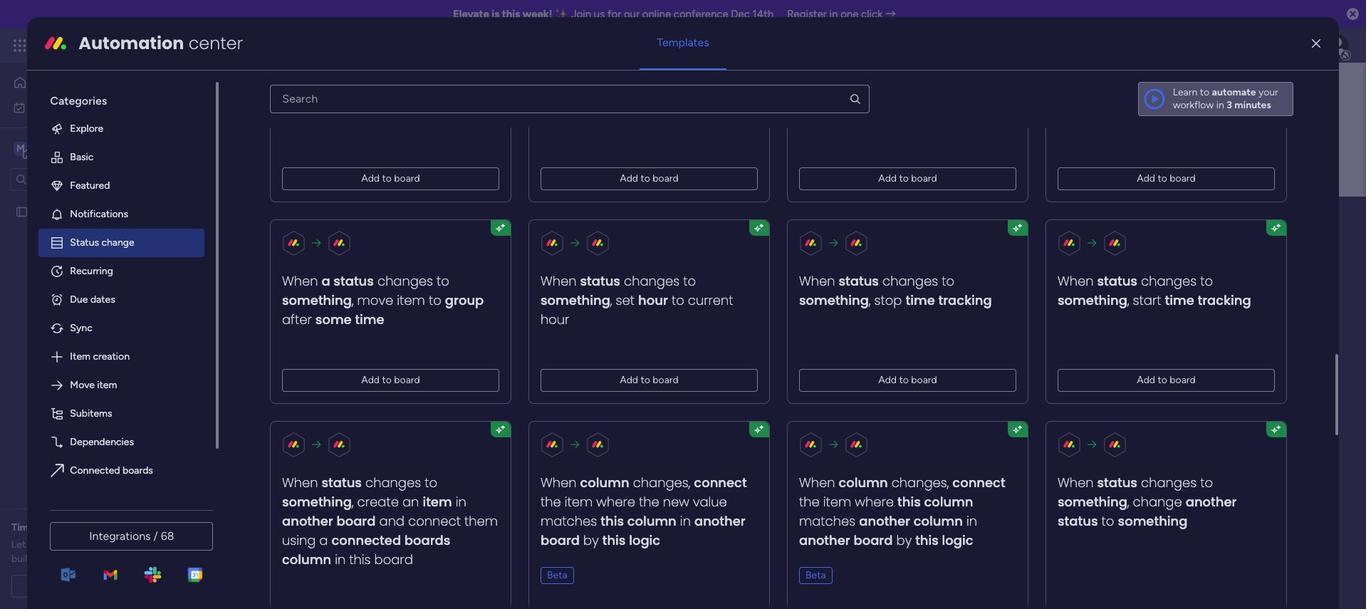 Task type: vqa. For each thing, say whether or not it's contained in the screenshot.
INTEGRATIONS / 68
yes



Task type: describe. For each thing, give the bounding box(es) containing it.
Search for a column type search field
[[270, 85, 869, 113]]

your workflow in
[[1173, 86, 1279, 111]]

categories
[[50, 94, 107, 107]]

let
[[11, 539, 26, 551]]

changes inside when status changes to something , stop time tracking
[[883, 272, 938, 290]]

1 vertical spatial review
[[81, 539, 110, 551]]

plans
[[269, 39, 292, 51]]

when inside when status changes to something , stop time tracking
[[799, 272, 835, 290]]

status change option
[[39, 229, 205, 257]]

of inside time for an expert review let our experts review what you've built so far. free of charge
[[85, 553, 95, 565]]

to inside when status changes to something , set hour
[[683, 272, 696, 290]]

charge
[[97, 553, 128, 565]]

schedule a meeting
[[47, 580, 135, 592]]

work for my
[[47, 101, 69, 113]]

to inside when status changes to something , create an item in another board
[[425, 474, 438, 491]]

featured option
[[39, 172, 205, 200]]

its
[[1058, 109, 1072, 127]]

register
[[787, 8, 827, 21]]

to something
[[1098, 512, 1188, 530]]

0 vertical spatial option
[[0, 199, 182, 202]]

recurring option
[[39, 257, 205, 286]]

to inside when status changes to something , change
[[1201, 474, 1213, 491]]

connected boards column
[[282, 531, 451, 568]]

explore
[[70, 122, 103, 134]]

a inside when a status changes to something , move item to group after some time
[[322, 272, 331, 290]]

beta for when column changes, connect the item where this column matches another column in another board by this logic
[[806, 569, 826, 581]]

public board image
[[269, 353, 285, 368]]

another inside another board
[[695, 512, 746, 530]]

sync option
[[39, 314, 205, 342]]

current
[[688, 291, 734, 309]]

your
[[1259, 86, 1279, 98]]

our inside time for an expert review let our experts review what you've built so far. free of charge
[[28, 539, 43, 551]]

hour inside when status changes to something , set hour
[[639, 291, 668, 309]]

changes, for this
[[892, 474, 949, 491]]

another inside another status
[[1186, 493, 1237, 511]]

members
[[360, 287, 407, 301]]

workspace image
[[14, 141, 28, 156]]

changes inside when a status changes to something , move item to group after some time
[[378, 272, 433, 290]]

1 vertical spatial option
[[39, 485, 205, 513]]

this column in
[[601, 512, 695, 530]]

when inside when status changes to something , change
[[1058, 474, 1094, 491]]

stop
[[875, 291, 902, 309]]

value
[[693, 493, 727, 511]]

a , change
[[318, 70, 495, 107]]

to inside to current hour
[[672, 291, 685, 309]]

help button
[[1245, 568, 1295, 592]]

public board image
[[15, 205, 28, 218]]

recurring
[[70, 265, 113, 277]]

recent
[[269, 287, 305, 301]]

schedule
[[47, 580, 88, 592]]

Search in workspace field
[[30, 171, 119, 187]]

dates
[[90, 293, 115, 305]]

status inside changes to , change the status of its
[[1210, 90, 1248, 107]]

status inside when a status changes to something , move item to group after some time
[[334, 272, 374, 290]]

search image
[[849, 92, 862, 105]]

changes to , change the status of its
[[1058, 70, 1264, 127]]

integrations / 68
[[89, 529, 174, 543]]

monday work management
[[63, 37, 221, 53]]

due
[[70, 293, 88, 305]]

a inside the a , change
[[487, 70, 495, 88]]

automate
[[1212, 86, 1256, 98]]

some
[[316, 310, 352, 328]]

, inside the a , change
[[318, 90, 320, 107]]

3
[[1227, 99, 1232, 111]]

changes inside when status changes to something , start time tracking
[[1141, 272, 1197, 290]]

changes from
[[879, 70, 972, 88]]

matches inside when column changes, connect the item where the new value matches
[[541, 512, 597, 530]]

14th
[[753, 8, 774, 21]]

by inside when column changes, connect the item where this column matches another column in another board by this logic
[[897, 531, 912, 549]]

test link
[[248, 341, 953, 381]]

changes inside when status changes to something , set hour
[[624, 272, 680, 290]]

status for when status changes to something , set hour
[[580, 272, 621, 290]]

2 horizontal spatial an
[[580, 70, 597, 88]]

when inside when a status changes to something , move item to group after some time
[[282, 272, 318, 290]]

work for monday
[[115, 37, 141, 53]]

you've
[[138, 539, 166, 551]]

dec
[[731, 8, 750, 21]]

recent boards
[[269, 287, 343, 301]]

when status changes to something , stop time tracking
[[799, 272, 992, 309]]

when column changes, connect the item where this column matches another column in another board by this logic
[[799, 474, 1006, 549]]

free
[[63, 553, 83, 565]]

and inside and connect them using a
[[380, 512, 405, 530]]

another inside when status changes to something , create an item in another board
[[282, 512, 333, 530]]

1 vertical spatial main workspace
[[355, 202, 538, 234]]

m
[[16, 142, 25, 154]]

changes, for the
[[633, 474, 691, 491]]

center
[[189, 31, 243, 55]]

register in one click → link
[[787, 8, 896, 21]]

to current hour
[[541, 291, 734, 328]]

move item option
[[39, 371, 205, 399]]

add to favorites image
[[920, 353, 934, 367]]

my work
[[31, 101, 69, 113]]

time for , stop
[[906, 291, 935, 309]]

create
[[358, 493, 399, 511]]

2 vertical spatial workspace
[[494, 321, 542, 333]]

something for when status changes to something , set hour
[[541, 291, 611, 309]]

notifications
[[70, 208, 128, 220]]

→
[[885, 8, 896, 21]]

when status changes to something , change
[[1058, 474, 1213, 511]]

minutes
[[1235, 99, 1271, 111]]

something for when status changes to something , start time tracking
[[1058, 291, 1128, 309]]

creation
[[93, 350, 130, 362]]

categories list box
[[39, 82, 219, 513]]

my
[[31, 101, 45, 113]]

item creation
[[70, 350, 130, 362]]

learn to automate
[[1173, 86, 1256, 98]]

see plans button
[[230, 35, 299, 56]]

subitems
[[70, 407, 112, 419]]

due dates option
[[39, 286, 205, 314]]

✨
[[555, 8, 569, 21]]

column inside when column changes, connect the item where the new value matches
[[580, 474, 630, 491]]

board inside when column changes, connect the item where this column matches another column in another board by this logic
[[854, 531, 893, 549]]

workspace selection element
[[14, 140, 119, 158]]

status for when status changes to something , create an item in another board
[[322, 474, 362, 491]]

in inside when column changes, connect the item where this column matches another column in another board by this logic
[[967, 512, 977, 530]]

from
[[942, 70, 972, 88]]

when column changes, connect the item where the new value matches
[[541, 474, 747, 530]]

68
[[161, 529, 174, 543]]

0 vertical spatial workspace
[[60, 141, 117, 155]]

, inside when status changes to something , start time tracking
[[1128, 291, 1130, 309]]

changes left from
[[883, 70, 938, 88]]

so
[[34, 553, 44, 565]]

click
[[861, 8, 883, 21]]

see
[[249, 39, 266, 51]]

connect for new
[[694, 474, 747, 491]]

1 vertical spatial workspace
[[416, 202, 538, 234]]

basic
[[70, 151, 94, 163]]

3 minutes
[[1227, 99, 1271, 111]]

one
[[841, 8, 859, 21]]

to inside when status changes to something , stop time tracking
[[942, 272, 955, 290]]

something for when status changes to something , stop time tracking
[[799, 291, 869, 309]]

when an item is created in
[[541, 70, 713, 88]]

another status
[[1058, 493, 1237, 530]]

after
[[282, 310, 312, 328]]

when a status changes to something , move item to group after some time
[[282, 272, 484, 328]]

change inside option
[[101, 236, 134, 248]]

connected
[[332, 531, 401, 549]]

home button
[[9, 71, 153, 94]]

item inside when column changes, connect the item where this column matches another column in another board by this logic
[[824, 493, 852, 511]]

matches inside when column changes, connect the item where this column matches another column in another board by this logic
[[799, 512, 856, 530]]

conference
[[674, 8, 728, 21]]

, inside when status changes to something , change
[[1128, 493, 1130, 511]]



Task type: locate. For each thing, give the bounding box(es) containing it.
an right create
[[403, 493, 419, 511]]

1 horizontal spatial connect
[[694, 474, 747, 491]]

0 horizontal spatial work
[[47, 101, 69, 113]]

an up 'experts'
[[52, 521, 63, 534]]

review
[[98, 521, 129, 534], [81, 539, 110, 551]]

0 vertical spatial for
[[608, 8, 621, 21]]

1 vertical spatial boards
[[122, 464, 153, 476]]

2 changes, from the left
[[892, 474, 949, 491]]

status for when status changes to something , stop time tracking
[[839, 272, 879, 290]]

tracking inside when status changes to something , start time tracking
[[1198, 291, 1252, 309]]

main inside workspace selection element
[[33, 141, 58, 155]]

item
[[70, 350, 90, 362]]

matches
[[541, 512, 597, 530], [799, 512, 856, 530]]

an
[[580, 70, 597, 88], [403, 493, 419, 511], [52, 521, 63, 534]]

group
[[445, 291, 484, 309]]

0 vertical spatial of
[[1252, 90, 1264, 107]]

1 vertical spatial an
[[403, 493, 419, 511]]

0 vertical spatial review
[[98, 521, 129, 534]]

register in one click →
[[787, 8, 896, 21]]

0 vertical spatial and
[[302, 321, 318, 333]]

1 horizontal spatial boards
[[308, 287, 343, 301]]

explore option
[[39, 115, 205, 143]]

logic inside when column changes, connect the item where this column matches another column in another board by this logic
[[942, 531, 974, 549]]

, inside when status changes to something , stop time tracking
[[869, 291, 871, 309]]

changes inside changes to , change the status of its
[[1153, 70, 1209, 88]]

something inside when status changes to something , create an item in another board
[[282, 493, 352, 511]]

test right public board icon
[[293, 354, 312, 367]]

1 horizontal spatial tracking
[[1198, 291, 1252, 309]]

1 horizontal spatial where
[[855, 493, 894, 511]]

status
[[70, 236, 99, 248]]

of
[[1252, 90, 1264, 107], [85, 553, 95, 565]]

hour right set
[[639, 291, 668, 309]]

in inside your workflow in
[[1216, 99, 1224, 111]]

2 matches from the left
[[799, 512, 856, 530]]

, inside when a status changes to something , move item to group after some time
[[352, 291, 354, 309]]

another board
[[541, 512, 746, 549]]

changes
[[883, 70, 938, 88], [1153, 70, 1209, 88], [378, 272, 433, 290], [624, 272, 680, 290], [883, 272, 938, 290], [1141, 272, 1197, 290], [366, 474, 421, 491], [1141, 474, 1197, 491]]

time inside when status changes to something , start time tracking
[[1165, 291, 1195, 309]]

elevate is this week! ✨ join us for our online conference dec 14th
[[453, 8, 774, 21]]

status for another status
[[1058, 512, 1098, 530]]

1 by from the left
[[584, 531, 599, 549]]

integrations / 68 button
[[50, 522, 213, 551]]

test for public board icon
[[293, 354, 312, 367]]

something for when status changes to something , change
[[1058, 493, 1128, 511]]

1 horizontal spatial for
[[608, 8, 621, 21]]

to inside changes to , change the status of its
[[1213, 70, 1225, 88]]

something inside when status changes to something , change
[[1058, 493, 1128, 511]]

boards for connected boards
[[122, 464, 153, 476]]

boards for recent boards
[[308, 287, 343, 301]]

time inside when status changes to something , stop time tracking
[[906, 291, 935, 309]]

status inside when status changes to something , create an item in another board
[[322, 474, 362, 491]]

0 horizontal spatial and
[[302, 321, 318, 333]]

0 horizontal spatial hour
[[541, 310, 570, 328]]

0 horizontal spatial of
[[85, 553, 95, 565]]

visited
[[394, 321, 423, 333]]

week!
[[523, 8, 552, 21]]

the for when column changes, connect the item where the new value matches
[[541, 493, 561, 511]]

online
[[642, 8, 671, 21]]

1 horizontal spatial main workspace
[[355, 202, 538, 234]]

an inside time for an expert review let our experts review what you've built so far. free of charge
[[52, 521, 63, 534]]

1 horizontal spatial and
[[380, 512, 405, 530]]

status inside when status changes to something , start time tracking
[[1098, 272, 1138, 290]]

main
[[33, 141, 58, 155], [355, 202, 410, 234]]

move
[[70, 379, 95, 391]]

time for , start
[[1165, 291, 1195, 309]]

a up some
[[322, 272, 331, 290]]

changes, inside when column changes, connect the item where this column matches another column in another board by this logic
[[892, 474, 949, 491]]

review up the what on the bottom of page
[[98, 521, 129, 534]]

a right the using
[[320, 531, 328, 549]]

0 horizontal spatial connect
[[408, 512, 461, 530]]

0 vertical spatial work
[[115, 37, 141, 53]]

time
[[906, 291, 935, 309], [1165, 291, 1195, 309], [355, 310, 385, 328]]

change
[[323, 90, 373, 107], [1133, 90, 1182, 107], [101, 236, 134, 248], [1133, 493, 1182, 511]]

option down the featured
[[0, 199, 182, 202]]

connected boards
[[70, 464, 153, 476]]

1 horizontal spatial hour
[[639, 291, 668, 309]]

elevate
[[453, 8, 489, 21]]

1 horizontal spatial by
[[897, 531, 912, 549]]

meeting
[[98, 580, 135, 592]]

0 horizontal spatial changes,
[[633, 474, 691, 491]]

dependencies option
[[39, 428, 205, 456]]

1 horizontal spatial our
[[624, 8, 640, 21]]

status inside when status changes to something , stop time tracking
[[839, 272, 879, 290]]

using
[[282, 531, 316, 549]]

and connect them using a
[[282, 512, 498, 549]]

boards down dependencies option
[[122, 464, 153, 476]]

changes inside when status changes to something , create an item in another board
[[366, 474, 421, 491]]

0 horizontal spatial is
[[385, 70, 402, 88]]

sync
[[70, 322, 92, 334]]

our up so
[[28, 539, 43, 551]]

boards up in this board
[[405, 531, 451, 549]]

when status changes to something , start time tracking
[[1058, 272, 1252, 309]]

when status changes to something , set hour
[[541, 272, 696, 309]]

connect inside when column changes, connect the item where the new value matches
[[694, 474, 747, 491]]

new
[[663, 493, 690, 511]]

boards and dashboards you visited recently in this workspace
[[269, 321, 542, 333]]

home
[[33, 76, 60, 88]]

where inside when column changes, connect the item where this column matches another column in another board by this logic
[[855, 493, 894, 511]]

1 horizontal spatial work
[[115, 37, 141, 53]]

option down connected boards
[[39, 485, 205, 513]]

something up the using
[[282, 493, 352, 511]]

changes up to current hour
[[624, 272, 680, 290]]

time for an expert review let our experts review what you've built so far. free of charge
[[11, 521, 166, 565]]

brad klo image
[[1326, 34, 1349, 57]]

of right free
[[85, 553, 95, 565]]

when inside when column changes, connect the item where the new value matches
[[541, 474, 577, 491]]

when inside when status changes to something , start time tracking
[[1058, 272, 1094, 290]]

changes up start
[[1141, 272, 1197, 290]]

0 horizontal spatial main workspace
[[33, 141, 117, 155]]

select product image
[[13, 38, 27, 53]]

a down the elevate
[[487, 70, 495, 88]]

test
[[33, 206, 52, 218], [293, 354, 312, 367]]

far.
[[46, 553, 61, 565]]

learn
[[1173, 86, 1198, 98]]

1 horizontal spatial changes,
[[892, 474, 949, 491]]

help
[[1257, 573, 1283, 587]]

connect
[[694, 474, 747, 491], [953, 474, 1006, 491], [408, 512, 461, 530]]

changes up another status
[[1141, 474, 1197, 491]]

beta for by this logic
[[547, 569, 568, 581]]

0 vertical spatial an
[[580, 70, 597, 88]]

connected boards option
[[39, 456, 205, 485]]

something left stop on the right
[[799, 291, 869, 309]]

2 horizontal spatial is
[[632, 70, 641, 88]]

1 vertical spatial hour
[[541, 310, 570, 328]]

time down move
[[355, 310, 385, 328]]

board inside another board
[[541, 531, 580, 549]]

when inside when status changes to something , set hour
[[541, 272, 577, 290]]

something left set
[[541, 291, 611, 309]]

change inside the a , change
[[323, 90, 373, 107]]

for right time
[[36, 521, 50, 534]]

join
[[571, 8, 591, 21]]

0 vertical spatial hour
[[639, 291, 668, 309]]

0 horizontal spatial by
[[584, 531, 599, 549]]

when inside when status changes to something , create an item in another board
[[282, 474, 318, 491]]

an down join
[[580, 70, 597, 88]]

/
[[153, 529, 158, 543]]

main workspace inside workspace selection element
[[33, 141, 117, 155]]

changes up create
[[366, 474, 421, 491]]

1 horizontal spatial beta
[[806, 569, 826, 581]]

column inside connected boards column
[[282, 550, 332, 568]]

boards inside connected boards column
[[405, 531, 451, 549]]

for right 'us' in the top left of the page
[[608, 8, 621, 21]]

2 by from the left
[[897, 531, 912, 549]]

1 horizontal spatial is
[[492, 8, 499, 21]]

hour inside to current hour
[[541, 310, 570, 328]]

board inside when status changes to something , create an item in another board
[[337, 512, 376, 530]]

something
[[282, 291, 352, 309], [541, 291, 611, 309], [799, 291, 869, 309], [1058, 291, 1128, 309], [282, 493, 352, 511], [1058, 493, 1128, 511], [1118, 512, 1188, 530]]

set
[[616, 291, 635, 309]]

in inside when status changes to something , create an item in another board
[[456, 493, 467, 511]]

the for when column changes, connect the item where this column matches another column in another board by this logic
[[799, 493, 820, 511]]

where for matches
[[597, 493, 636, 511]]

2 tracking from the left
[[1198, 291, 1252, 309]]

the inside when column changes, connect the item where this column matches another column in another board by this logic
[[799, 493, 820, 511]]

automation  center image
[[44, 32, 67, 55]]

1 vertical spatial our
[[28, 539, 43, 551]]

a inside and connect them using a
[[320, 531, 328, 549]]

1 vertical spatial and
[[380, 512, 405, 530]]

hour
[[639, 291, 668, 309], [541, 310, 570, 328]]

work right monday
[[115, 37, 141, 53]]

1 horizontal spatial matches
[[799, 512, 856, 530]]

our left "online"
[[624, 8, 640, 21]]

tracking for when status changes to something , start time tracking
[[1198, 291, 1252, 309]]

see plans
[[249, 39, 292, 51]]

2 vertical spatial an
[[52, 521, 63, 534]]

status for when status changes to something , start time tracking
[[1098, 272, 1138, 290]]

and down create
[[380, 512, 405, 530]]

to inside when status changes to something , start time tracking
[[1201, 272, 1213, 290]]

something up some
[[282, 291, 352, 309]]

changes up move
[[378, 272, 433, 290]]

beta
[[547, 569, 568, 581], [806, 569, 826, 581]]

an inside when status changes to something , create an item in another board
[[403, 493, 419, 511]]

item inside when status changes to something , create an item in another board
[[423, 493, 452, 511]]

something up to something
[[1058, 493, 1128, 511]]

boards
[[269, 321, 299, 333]]

something left start
[[1058, 291, 1128, 309]]

review up charge
[[81, 539, 110, 551]]

test right public board image
[[33, 206, 52, 218]]

a
[[487, 70, 495, 88], [322, 272, 331, 290], [320, 531, 328, 549], [91, 580, 96, 592]]

logic
[[629, 531, 661, 549], [942, 531, 974, 549]]

changes, inside when column changes, connect the item where the new value matches
[[633, 474, 691, 491]]

2 logic from the left
[[942, 531, 974, 549]]

my work button
[[9, 96, 153, 119]]

Main workspace field
[[352, 202, 1309, 234]]

time right stop on the right
[[906, 291, 935, 309]]

expert
[[66, 521, 96, 534]]

changes inside when status changes to something , change
[[1141, 474, 1197, 491]]

where for another
[[855, 493, 894, 511]]

1 logic from the left
[[629, 531, 661, 549]]

the inside changes to , change the status of its
[[1186, 90, 1207, 107]]

, inside when status changes to something , set hour
[[611, 291, 612, 309]]

0 horizontal spatial our
[[28, 539, 43, 551]]

option
[[0, 199, 182, 202], [39, 485, 205, 513]]

for inside time for an expert review let our experts review what you've built so far. free of charge
[[36, 521, 50, 534]]

1 where from the left
[[597, 493, 636, 511]]

workflow
[[1173, 99, 1214, 111]]

1 horizontal spatial time
[[906, 291, 935, 309]]

2 vertical spatial boards
[[405, 531, 451, 549]]

1 horizontal spatial test
[[293, 354, 312, 367]]

something inside when status changes to something , start time tracking
[[1058, 291, 1128, 309]]

featured
[[70, 179, 110, 191]]

2 beta from the left
[[806, 569, 826, 581]]

status
[[1210, 90, 1248, 107], [334, 272, 374, 290], [580, 272, 621, 290], [839, 272, 879, 290], [1098, 272, 1138, 290], [322, 474, 362, 491], [1098, 474, 1138, 491], [1058, 512, 1098, 530]]

1 changes, from the left
[[633, 474, 691, 491]]

time right start
[[1165, 291, 1195, 309]]

1 vertical spatial work
[[47, 101, 69, 113]]

workspace
[[60, 141, 117, 155], [416, 202, 538, 234], [494, 321, 542, 333]]

test inside test list box
[[33, 206, 52, 218]]

automation
[[79, 31, 184, 55]]

a inside schedule a meeting button
[[91, 580, 96, 592]]

, inside when status changes to something , create an item in another board
[[352, 493, 354, 511]]

hour up test link
[[541, 310, 570, 328]]

0 horizontal spatial test
[[33, 206, 52, 218]]

connect inside when column changes, connect the item where this column matches another column in another board by this logic
[[953, 474, 1006, 491]]

item inside when a status changes to something , move item to group after some time
[[397, 291, 425, 309]]

notifications option
[[39, 200, 205, 229]]

0 horizontal spatial logic
[[629, 531, 661, 549]]

test list box
[[0, 197, 182, 416]]

move
[[358, 291, 394, 309]]

1 horizontal spatial main
[[355, 202, 410, 234]]

boards inside option
[[122, 464, 153, 476]]

tracking for when status changes to something , stop time tracking
[[939, 291, 992, 309]]

something inside when status changes to something , set hour
[[541, 291, 611, 309]]

0 horizontal spatial matches
[[541, 512, 597, 530]]

add to board
[[362, 172, 420, 184], [620, 172, 679, 184], [879, 172, 937, 184], [1137, 172, 1196, 184], [362, 374, 420, 386], [620, 374, 679, 386], [879, 374, 937, 386], [1137, 374, 1196, 386]]

dashboards
[[321, 321, 372, 333]]

schedule a meeting button
[[11, 575, 170, 598]]

when
[[282, 70, 322, 88], [541, 70, 577, 88], [799, 70, 839, 88], [1058, 70, 1098, 88], [282, 272, 318, 290], [541, 272, 577, 290], [799, 272, 835, 290], [1058, 272, 1094, 290], [282, 474, 318, 491], [541, 474, 577, 491], [799, 474, 835, 491], [1058, 474, 1094, 491]]

status inside another status
[[1058, 512, 1098, 530]]

status inside when status changes to something , change
[[1098, 474, 1138, 491]]

and
[[302, 321, 318, 333], [380, 512, 405, 530]]

something for when status changes to something , create an item in another board
[[282, 493, 352, 511]]

something down when status changes to something , change
[[1118, 512, 1188, 530]]

connect inside and connect them using a
[[408, 512, 461, 530]]

status inside when status changes to something , set hour
[[580, 272, 621, 290]]

0 vertical spatial main
[[33, 141, 58, 155]]

item creation option
[[39, 342, 205, 371]]

1 vertical spatial test
[[293, 354, 312, 367]]

us
[[594, 8, 605, 21]]

work right my
[[47, 101, 69, 113]]

0 horizontal spatial main
[[33, 141, 58, 155]]

0 vertical spatial our
[[624, 8, 640, 21]]

0 horizontal spatial where
[[597, 493, 636, 511]]

a left meeting
[[91, 580, 96, 592]]

0 horizontal spatial an
[[52, 521, 63, 534]]

2 horizontal spatial connect
[[953, 474, 1006, 491]]

item inside option
[[97, 379, 117, 391]]

basic option
[[39, 143, 205, 172]]

of inside changes to , change the status of its
[[1252, 90, 1264, 107]]

0 horizontal spatial time
[[355, 310, 385, 328]]

when status changes to something , create an item in another board
[[282, 474, 467, 530]]

of right 3
[[1252, 90, 1264, 107]]

them
[[465, 512, 498, 530]]

0 horizontal spatial for
[[36, 521, 50, 534]]

in this board
[[332, 550, 413, 568]]

None search field
[[270, 85, 869, 113]]

status for when status changes to something , change
[[1098, 474, 1138, 491]]

time inside when a status changes to something , move item to group after some time
[[355, 310, 385, 328]]

connected
[[70, 464, 120, 476]]

something inside when a status changes to something , move item to group after some time
[[282, 291, 352, 309]]

changes up stop on the right
[[883, 272, 938, 290]]

board
[[394, 172, 420, 184], [653, 172, 679, 184], [912, 172, 937, 184], [1170, 172, 1196, 184], [394, 374, 420, 386], [653, 374, 679, 386], [912, 374, 937, 386], [1170, 374, 1196, 386], [337, 512, 376, 530], [541, 531, 580, 549], [854, 531, 893, 549], [375, 550, 413, 568]]

2 where from the left
[[855, 493, 894, 511]]

where inside when column changes, connect the item where the new value matches
[[597, 493, 636, 511]]

boards up some
[[308, 287, 343, 301]]

0 horizontal spatial beta
[[547, 569, 568, 581]]

work
[[115, 37, 141, 53], [47, 101, 69, 113]]

the for changes to , change the status of its
[[1186, 90, 1207, 107]]

tracking inside when status changes to something , stop time tracking
[[939, 291, 992, 309]]

1 vertical spatial main
[[355, 202, 410, 234]]

1 vertical spatial for
[[36, 521, 50, 534]]

changes up the workflow
[[1153, 70, 1209, 88]]

add to board button
[[282, 167, 500, 190], [541, 167, 758, 190], [799, 167, 1017, 190], [1058, 167, 1275, 190], [282, 369, 500, 392], [541, 369, 758, 392], [799, 369, 1017, 392], [1058, 369, 1275, 392]]

1 horizontal spatial an
[[403, 493, 419, 511]]

permissions
[[425, 287, 485, 301]]

0 vertical spatial boards
[[308, 287, 343, 301]]

and right boards
[[302, 321, 318, 333]]

1 beta from the left
[[547, 569, 568, 581]]

change inside changes to , change the status of its
[[1133, 90, 1182, 107]]

0 horizontal spatial tracking
[[939, 291, 992, 309]]

0 vertical spatial main workspace
[[33, 141, 117, 155]]

work inside button
[[47, 101, 69, 113]]

1 horizontal spatial logic
[[942, 531, 974, 549]]

subitems option
[[39, 399, 205, 428]]

1 matches from the left
[[541, 512, 597, 530]]

tracking
[[939, 291, 992, 309], [1198, 291, 1252, 309]]

1 vertical spatial of
[[85, 553, 95, 565]]

what
[[113, 539, 135, 551]]

dependencies
[[70, 436, 134, 448]]

boards for connected boards column
[[405, 531, 451, 549]]

0 vertical spatial test
[[33, 206, 52, 218]]

, inside changes to , change the status of its
[[1128, 90, 1130, 107]]

2 horizontal spatial time
[[1165, 291, 1195, 309]]

change inside when status changes to something , change
[[1133, 493, 1182, 511]]

0 horizontal spatial boards
[[122, 464, 153, 476]]

2 horizontal spatial boards
[[405, 531, 451, 549]]

item inside when column changes, connect the item where the new value matches
[[565, 493, 593, 511]]

test for public board image
[[33, 206, 52, 218]]

categories heading
[[39, 82, 205, 115]]

1 horizontal spatial of
[[1252, 90, 1264, 107]]

connect for column
[[953, 474, 1006, 491]]

monday
[[63, 37, 112, 53]]

when inside when column changes, connect the item where this column matches another column in another board by this logic
[[799, 474, 835, 491]]

1 tracking from the left
[[939, 291, 992, 309]]

test inside test link
[[293, 354, 312, 367]]



